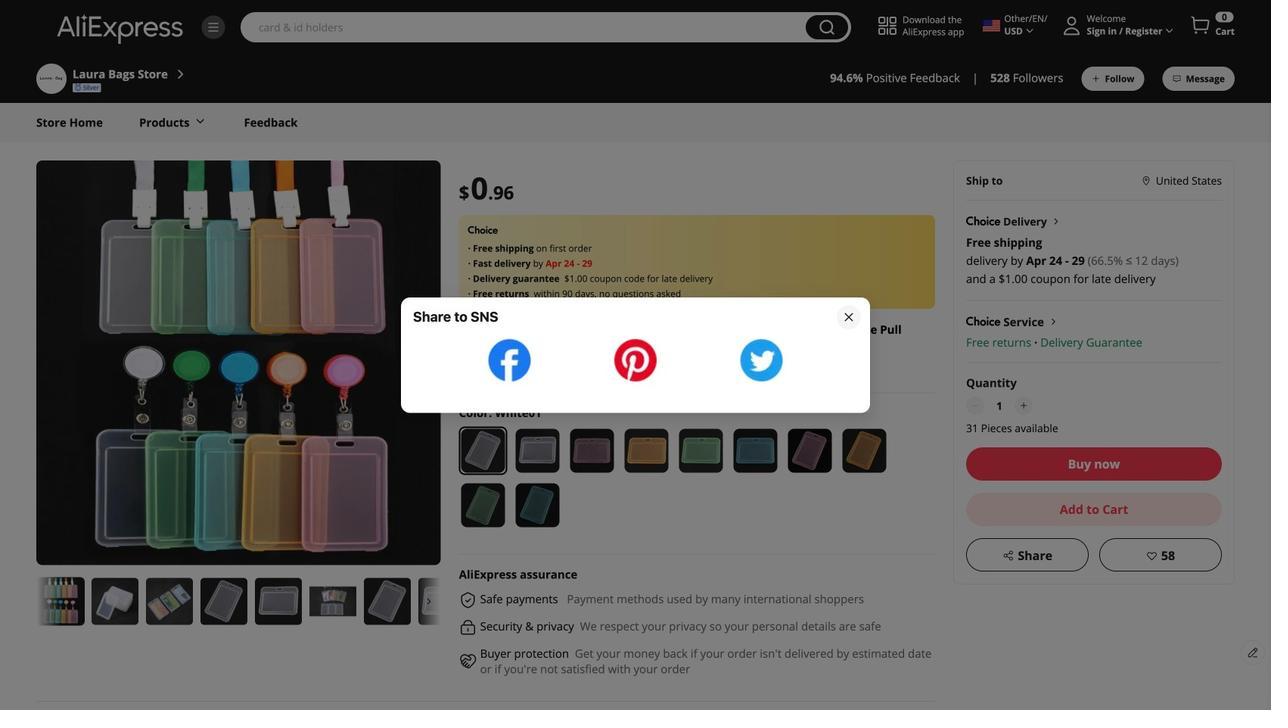 Task type: vqa. For each thing, say whether or not it's contained in the screenshot.
3D Laser Sakura Flower Nail Sticker Aurora Decals Glitter Star Butterfly Floral Adhesive Sliders Cherry Blooming Manicure image
no



Task type: locate. For each thing, give the bounding box(es) containing it.
None text field
[[988, 397, 1012, 415]]

None button
[[806, 15, 849, 39]]



Task type: describe. For each thing, give the bounding box(es) containing it.
card & id holders text field
[[251, 20, 799, 35]]

1sqid_b image
[[207, 20, 220, 34]]



